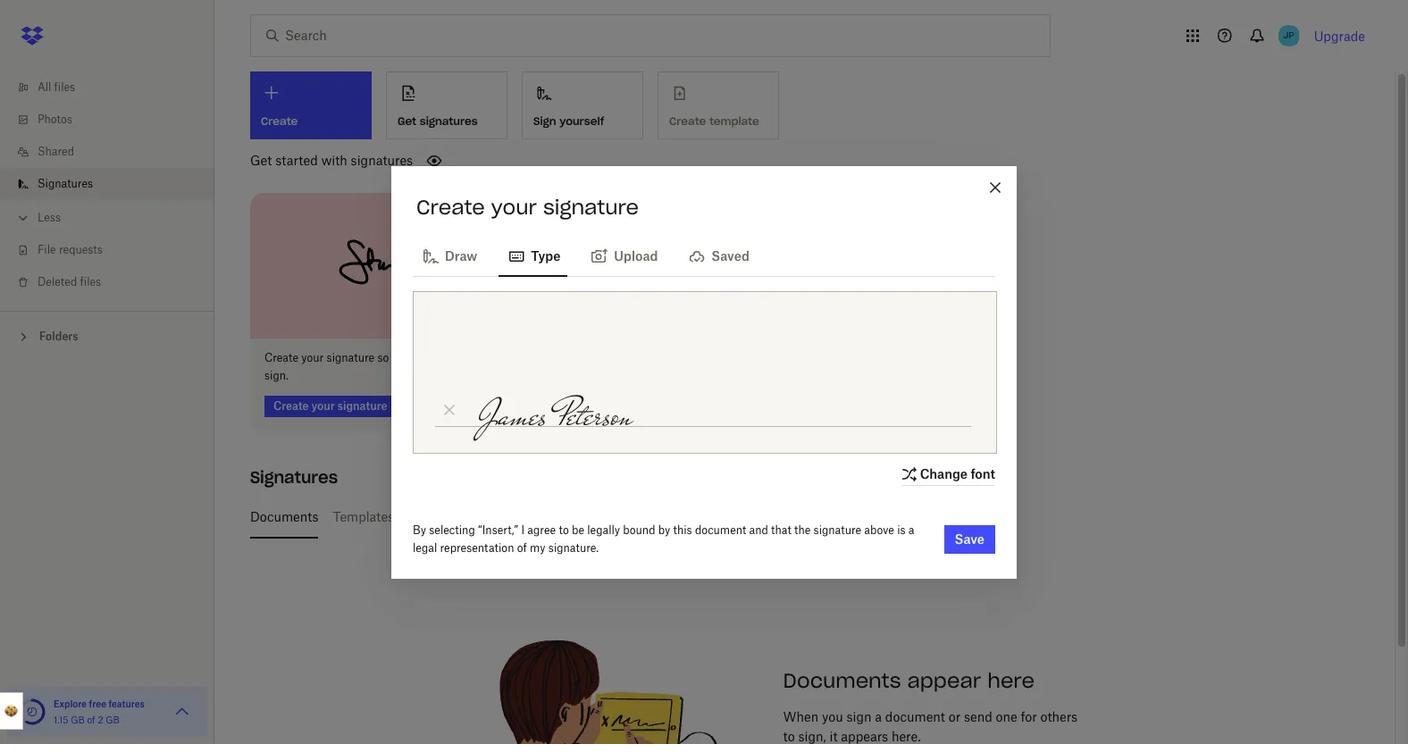 Task type: locate. For each thing, give the bounding box(es) containing it.
0 vertical spatial to
[[493, 351, 504, 364]]

0 vertical spatial tab list
[[413, 234, 996, 277]]

0 vertical spatial of
[[470, 509, 482, 524]]

0 vertical spatial requests
[[59, 243, 103, 257]]

here.
[[892, 729, 921, 744]]

tab list
[[413, 234, 996, 277], [250, 496, 1360, 539]]

0 horizontal spatial requests
[[59, 243, 103, 257]]

requests inside 'link'
[[59, 243, 103, 257]]

requests
[[59, 243, 103, 257], [556, 509, 607, 524]]

create up sign.
[[265, 351, 299, 364]]

shared link
[[14, 136, 215, 168]]

signatures inside list item
[[38, 177, 93, 190]]

0 vertical spatial create
[[417, 194, 485, 219]]

0 vertical spatial documents
[[250, 509, 319, 524]]

deleted files link
[[14, 266, 215, 299]]

get started with signatures
[[250, 153, 413, 168]]

documents inside tab list
[[250, 509, 319, 524]]

templates
[[333, 509, 394, 524]]

2 horizontal spatial of
[[517, 541, 527, 555]]

0 horizontal spatial signatures
[[351, 153, 413, 168]]

dropbox image
[[14, 18, 50, 54]]

signature up my
[[496, 509, 552, 524]]

0 vertical spatial your
[[491, 194, 537, 219]]

1 horizontal spatial is
[[898, 523, 906, 537]]

saved
[[712, 248, 750, 263]]

0 horizontal spatial documents
[[250, 509, 319, 524]]

to left be
[[559, 523, 569, 537]]

send
[[964, 709, 993, 725]]

get for get signatures
[[398, 114, 417, 128]]

a
[[909, 523, 915, 537], [875, 709, 882, 725]]

1 horizontal spatial 3
[[485, 509, 493, 524]]

0 vertical spatial yourself
[[560, 114, 605, 128]]

1 vertical spatial of
[[517, 541, 527, 555]]

free
[[89, 699, 106, 710]]

tab list inside create your signature dialog
[[413, 234, 996, 277]]

your inside create your signature so you're always ready to sign.
[[302, 351, 324, 364]]

create for create your signature so you're always ready to sign.
[[265, 351, 299, 364]]

ready
[[462, 351, 491, 364]]

document left and
[[695, 523, 747, 537]]

left
[[610, 509, 629, 524]]

this
[[633, 509, 655, 524], [674, 523, 692, 537]]

files right deleted
[[80, 275, 101, 289]]

0 vertical spatial document
[[695, 523, 747, 537]]

your for create your signature so you're always ready to sign.
[[302, 351, 324, 364]]

tab list containing documents
[[250, 496, 1360, 539]]

to inside by selecting "insert," i agree to be legally bound by this document and that the signature above is a legal representation of my signature.
[[559, 523, 569, 537]]

0 horizontal spatial your
[[302, 351, 324, 364]]

you're
[[392, 351, 422, 364]]

yourself
[[560, 114, 605, 128], [753, 509, 800, 524]]

is right that
[[803, 509, 813, 524]]

documents tab
[[250, 496, 319, 539]]

0 horizontal spatial a
[[875, 709, 882, 725]]

get inside button
[[398, 114, 417, 128]]

0 horizontal spatial gb
[[71, 715, 85, 726]]

folders button
[[0, 323, 215, 350]]

gb right the 1.15
[[71, 715, 85, 726]]

signatures
[[38, 177, 93, 190], [250, 467, 338, 488]]

get
[[398, 114, 417, 128], [250, 153, 272, 168]]

of inside by selecting "insert," i agree to be legally bound by this document and that the signature above is a legal representation of my signature.
[[517, 541, 527, 555]]

requests up signature.
[[556, 509, 607, 524]]

files right all
[[54, 80, 75, 94]]

to down when
[[784, 729, 795, 744]]

save
[[955, 531, 985, 547]]

signatures up documents tab
[[250, 467, 338, 488]]

signing
[[703, 509, 749, 524]]

3
[[459, 509, 467, 524], [485, 509, 493, 524]]

your inside dialog
[[491, 194, 537, 219]]

1 horizontal spatial of
[[470, 509, 482, 524]]

a right above
[[909, 523, 915, 537]]

signature right the
[[814, 523, 862, 537]]

your
[[491, 194, 537, 219], [302, 351, 324, 364]]

0 horizontal spatial get
[[250, 153, 272, 168]]

3 of 3 signature requests left this month. signing yourself is unlimited.
[[459, 509, 876, 524]]

shared
[[38, 145, 74, 158]]

1 vertical spatial create
[[265, 351, 299, 364]]

1 horizontal spatial documents
[[784, 668, 901, 693]]

save button
[[944, 525, 996, 554]]

is inside tab list
[[803, 509, 813, 524]]

"insert,"
[[478, 523, 519, 537]]

is right above
[[898, 523, 906, 537]]

requests right file
[[59, 243, 103, 257]]

so
[[378, 351, 389, 364]]

1 horizontal spatial your
[[491, 194, 537, 219]]

documents
[[250, 509, 319, 524], [784, 668, 901, 693]]

1 vertical spatial signatures
[[351, 153, 413, 168]]

1 horizontal spatial document
[[886, 709, 946, 725]]

month.
[[658, 509, 700, 524]]

signatures inside button
[[420, 114, 478, 128]]

2 gb from the left
[[106, 715, 120, 726]]

0 horizontal spatial create
[[265, 351, 299, 364]]

with
[[321, 153, 348, 168]]

signature up upload
[[543, 194, 639, 219]]

of up representation
[[470, 509, 482, 524]]

document inside when you sign a document or send one for others to sign, it appears here.
[[886, 709, 946, 725]]

0 horizontal spatial is
[[803, 509, 813, 524]]

0 horizontal spatial 3
[[459, 509, 467, 524]]

documents for documents appear here
[[784, 668, 901, 693]]

1 horizontal spatial a
[[909, 523, 915, 537]]

is
[[803, 509, 813, 524], [898, 523, 906, 537]]

a right sign
[[875, 709, 882, 725]]

photos link
[[14, 104, 215, 136]]

2 vertical spatial of
[[87, 715, 95, 726]]

file
[[38, 243, 56, 257]]

list
[[0, 61, 215, 311]]

files for all files
[[54, 80, 75, 94]]

signature left so
[[327, 351, 375, 364]]

1 vertical spatial a
[[875, 709, 882, 725]]

signature inside create your signature so you're always ready to sign.
[[327, 351, 375, 364]]

1 horizontal spatial files
[[80, 275, 101, 289]]

create up draw
[[417, 194, 485, 219]]

to
[[493, 351, 504, 364], [559, 523, 569, 537], [784, 729, 795, 744]]

upgrade link
[[1315, 28, 1366, 43]]

change font button
[[899, 464, 996, 486]]

1 horizontal spatial gb
[[106, 715, 120, 726]]

1 horizontal spatial to
[[559, 523, 569, 537]]

0 vertical spatial signatures
[[38, 177, 93, 190]]

signatures
[[420, 114, 478, 128], [351, 153, 413, 168]]

2 horizontal spatial to
[[784, 729, 795, 744]]

1 vertical spatial files
[[80, 275, 101, 289]]

unlimited.
[[817, 509, 876, 524]]

quota usage element
[[18, 698, 46, 727]]

0 horizontal spatial this
[[633, 509, 655, 524]]

folders
[[39, 330, 78, 343]]

0 horizontal spatial files
[[54, 80, 75, 94]]

0 horizontal spatial document
[[695, 523, 747, 537]]

1 gb from the left
[[71, 715, 85, 726]]

this right by
[[674, 523, 692, 537]]

features
[[109, 699, 145, 710]]

gb right 2
[[106, 715, 120, 726]]

get up get started with signatures
[[398, 114, 417, 128]]

signature.
[[549, 541, 599, 555]]

1 horizontal spatial signatures
[[250, 467, 338, 488]]

your up type
[[491, 194, 537, 219]]

documents up 'you'
[[784, 668, 901, 693]]

type
[[531, 248, 561, 263]]

yourself right signing
[[753, 509, 800, 524]]

create your signature so you're always ready to sign.
[[265, 351, 504, 382]]

0 vertical spatial get
[[398, 114, 417, 128]]

create
[[417, 194, 485, 219], [265, 351, 299, 364]]

0 horizontal spatial signatures
[[38, 177, 93, 190]]

1 horizontal spatial this
[[674, 523, 692, 537]]

of
[[470, 509, 482, 524], [517, 541, 527, 555], [87, 715, 95, 726]]

gb
[[71, 715, 85, 726], [106, 715, 120, 726]]

or
[[949, 709, 961, 725]]

create your signature
[[417, 194, 639, 219]]

1 horizontal spatial get
[[398, 114, 417, 128]]

1 vertical spatial your
[[302, 351, 324, 364]]

documents left templates
[[250, 509, 319, 524]]

1 horizontal spatial create
[[417, 194, 485, 219]]

signature
[[543, 194, 639, 219], [327, 351, 375, 364], [496, 509, 552, 524], [814, 523, 862, 537]]

of left 2
[[87, 715, 95, 726]]

to inside when you sign a document or send one for others to sign, it appears here.
[[784, 729, 795, 744]]

when
[[784, 709, 819, 725]]

2 vertical spatial to
[[784, 729, 795, 744]]

document inside by selecting "insert," i agree to be legally bound by this document and that the signature above is a legal representation of my signature.
[[695, 523, 747, 537]]

1 3 from the left
[[459, 509, 467, 524]]

1 vertical spatial to
[[559, 523, 569, 537]]

sign.
[[265, 369, 289, 382]]

1 vertical spatial document
[[886, 709, 946, 725]]

0 vertical spatial a
[[909, 523, 915, 537]]

of left my
[[517, 541, 527, 555]]

create inside create your signature so you're always ready to sign.
[[265, 351, 299, 364]]

0 horizontal spatial to
[[493, 351, 504, 364]]

this right left
[[633, 509, 655, 524]]

yourself right sign on the top left
[[560, 114, 605, 128]]

1 horizontal spatial signatures
[[420, 114, 478, 128]]

get signatures button
[[386, 72, 508, 139]]

get left started
[[250, 153, 272, 168]]

0 vertical spatial files
[[54, 80, 75, 94]]

1.15
[[54, 715, 68, 726]]

to inside create your signature so you're always ready to sign.
[[493, 351, 504, 364]]

deleted
[[38, 275, 77, 289]]

1 horizontal spatial yourself
[[753, 509, 800, 524]]

create inside dialog
[[417, 194, 485, 219]]

to right ready
[[493, 351, 504, 364]]

signature inside tab list
[[496, 509, 552, 524]]

1 vertical spatial documents
[[784, 668, 901, 693]]

document
[[695, 523, 747, 537], [886, 709, 946, 725]]

1 vertical spatial tab list
[[250, 496, 1360, 539]]

draw
[[445, 248, 478, 263]]

get signatures
[[398, 114, 478, 128]]

others
[[1041, 709, 1078, 725]]

0 vertical spatial signatures
[[420, 114, 478, 128]]

bound
[[623, 523, 656, 537]]

your left so
[[302, 351, 324, 364]]

1 vertical spatial get
[[250, 153, 272, 168]]

1 vertical spatial signatures
[[250, 467, 338, 488]]

0 horizontal spatial yourself
[[560, 114, 605, 128]]

files
[[54, 80, 75, 94], [80, 275, 101, 289]]

0 horizontal spatial of
[[87, 715, 95, 726]]

tab list containing draw
[[413, 234, 996, 277]]

1 horizontal spatial requests
[[556, 509, 607, 524]]

signatures link
[[14, 168, 215, 200]]

signatures down shared
[[38, 177, 93, 190]]

document up here.
[[886, 709, 946, 725]]



Task type: vqa. For each thing, say whether or not it's contained in the screenshot.
a to the bottom
yes



Task type: describe. For each thing, give the bounding box(es) containing it.
sign
[[847, 709, 872, 725]]

signatures list item
[[0, 168, 215, 200]]

a inside when you sign a document or send one for others to sign, it appears here.
[[875, 709, 882, 725]]

above
[[865, 523, 895, 537]]

and
[[750, 523, 769, 537]]

all files
[[38, 80, 75, 94]]

when you sign a document or send one for others to sign, it appears here.
[[784, 709, 1078, 744]]

you
[[822, 709, 844, 725]]

create for create your signature
[[417, 194, 485, 219]]

here
[[988, 668, 1035, 693]]

i
[[522, 523, 525, 537]]

appears
[[841, 729, 889, 744]]

documents appear here
[[784, 668, 1035, 693]]

for
[[1021, 709, 1038, 725]]

get for get started with signatures
[[250, 153, 272, 168]]

always
[[425, 351, 460, 364]]

create your signature dialog
[[392, 166, 1017, 579]]

1 vertical spatial yourself
[[753, 509, 800, 524]]

representation
[[440, 541, 514, 555]]

change
[[920, 467, 968, 482]]

legal
[[413, 541, 437, 555]]

1 vertical spatial requests
[[556, 509, 607, 524]]

by
[[659, 523, 671, 537]]

all
[[38, 80, 51, 94]]

2
[[98, 715, 103, 726]]

documents for documents
[[250, 509, 319, 524]]

legally
[[588, 523, 620, 537]]

the
[[795, 523, 811, 537]]

it
[[830, 729, 838, 744]]

my
[[530, 541, 546, 555]]

one
[[996, 709, 1018, 725]]

signature inside by selecting "insert," i agree to be legally bound by this document and that the signature above is a legal representation of my signature.
[[814, 523, 862, 537]]

by
[[413, 523, 426, 537]]

files for deleted files
[[80, 275, 101, 289]]

sign yourself
[[534, 114, 605, 128]]

deleted files
[[38, 275, 101, 289]]

by selecting "insert," i agree to be legally bound by this document and that the signature above is a legal representation of my signature.
[[413, 523, 915, 555]]

all files link
[[14, 72, 215, 104]]

this inside by selecting "insert," i agree to be legally bound by this document and that the signature above is a legal representation of my signature.
[[674, 523, 692, 537]]

2 3 from the left
[[485, 509, 493, 524]]

be
[[572, 523, 585, 537]]

started
[[275, 153, 318, 168]]

sign
[[534, 114, 556, 128]]

explore free features 1.15 gb of 2 gb
[[54, 699, 145, 726]]

change font
[[920, 467, 996, 482]]

selecting
[[429, 523, 475, 537]]

upgrade
[[1315, 28, 1366, 43]]

explore
[[54, 699, 87, 710]]

your for create your signature
[[491, 194, 537, 219]]

yourself inside button
[[560, 114, 605, 128]]

file requests link
[[14, 234, 215, 266]]

upload
[[614, 248, 658, 263]]

list containing all files
[[0, 61, 215, 311]]

Your name text field
[[463, 378, 976, 453]]

less image
[[14, 209, 32, 227]]

that
[[772, 523, 792, 537]]

is inside by selecting "insert," i agree to be legally bound by this document and that the signature above is a legal representation of my signature.
[[898, 523, 906, 537]]

templates tab
[[333, 496, 394, 539]]

sign yourself button
[[522, 72, 644, 139]]

agree
[[528, 523, 556, 537]]

a inside by selecting "insert," i agree to be legally bound by this document and that the signature above is a legal representation of my signature.
[[909, 523, 915, 537]]

sign,
[[799, 729, 827, 744]]

file requests
[[38, 243, 103, 257]]

photos
[[38, 113, 72, 126]]

of inside explore free features 1.15 gb of 2 gb
[[87, 715, 95, 726]]

font
[[971, 467, 996, 482]]

less
[[38, 211, 61, 224]]

appear
[[908, 668, 982, 693]]



